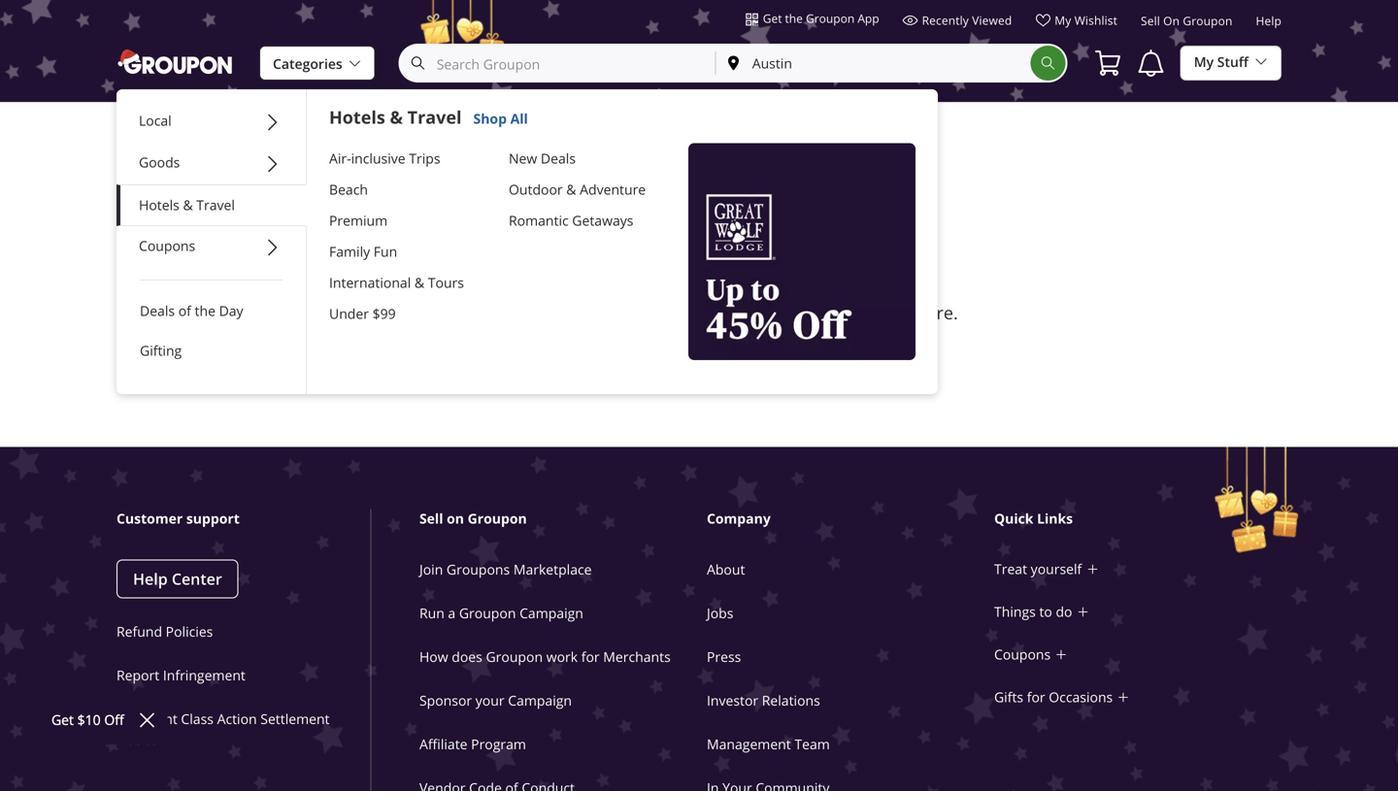Task type: describe. For each thing, give the bounding box(es) containing it.
gifting
[[140, 342, 182, 360]]

local button
[[117, 101, 306, 143]]

help center
[[133, 569, 222, 590]]

new deals
[[509, 150, 576, 168]]

on inside the sell on groupon heading
[[447, 509, 464, 528]]

0 vertical spatial campaign
[[520, 605, 584, 623]]

center
[[172, 569, 222, 590]]

quick links
[[994, 509, 1073, 528]]

run a groupon campaign
[[419, 605, 584, 623]]

deals of the day
[[140, 302, 243, 320]]

search image
[[1041, 55, 1056, 71]]

family fun link
[[329, 237, 486, 268]]

sponsor your campaign link
[[419, 692, 572, 710]]

policies
[[166, 623, 213, 641]]

and
[[653, 301, 684, 324]]

under $99
[[329, 305, 396, 323]]

0 horizontal spatial my
[[128, 130, 161, 161]]

treat yourself
[[994, 560, 1082, 578]]

action
[[217, 710, 257, 728]]

my inside button
[[1194, 53, 1214, 71]]

& for outdoor & adventure link
[[566, 181, 576, 199]]

gifting link
[[140, 341, 283, 361]]

help center link
[[117, 560, 239, 599]]

Austin search field
[[716, 46, 1031, 81]]

settlement
[[261, 710, 330, 728]]

groupon up my stuff
[[1183, 13, 1233, 29]]

international
[[329, 274, 411, 292]]

international & tours link
[[329, 268, 486, 299]]

notice
[[117, 731, 157, 749]]

all
[[510, 109, 528, 128]]

hotels & travel link
[[139, 196, 235, 214]]

my wishlist link
[[1035, 13, 1118, 36]]

beach link
[[329, 174, 486, 205]]

merchant class action settlement notice
[[117, 710, 330, 749]]

tours
[[428, 274, 464, 292]]

viewed
[[972, 13, 1012, 28]]

does
[[452, 648, 482, 666]]

1 horizontal spatial coupons
[[994, 646, 1051, 664]]

stuff
[[802, 301, 839, 324]]

company heading
[[707, 509, 998, 529]]

groupon inside heading
[[468, 509, 527, 528]]

marketplace
[[514, 561, 592, 579]]

sell on groupon for the sell on groupon heading
[[419, 509, 527, 528]]

how does groupon work for merchants
[[419, 648, 671, 666]]

recently
[[922, 13, 969, 28]]

search element
[[1031, 46, 1066, 81]]

about
[[707, 561, 745, 579]]

how does groupon work for merchants link
[[419, 648, 671, 666]]

new deals link
[[509, 143, 665, 174]]

of
[[178, 302, 191, 320]]

love
[[738, 361, 776, 385]]

refund policies link
[[117, 623, 213, 641]]

report infringement link
[[117, 667, 246, 685]]

how
[[419, 648, 448, 666]]

your inside nothing on your wishlist yet tap the heart on any deal and we'll save the stuff you love here.
[[675, 265, 725, 296]]

hotels inside button
[[139, 196, 179, 214]]

management
[[707, 736, 791, 754]]

international & tours
[[329, 274, 464, 292]]

help for help center
[[133, 569, 168, 590]]

beach
[[329, 181, 368, 199]]

air-
[[329, 150, 351, 168]]

goods
[[139, 153, 180, 171]]

affiliate program
[[419, 736, 526, 754]]

1 horizontal spatial to
[[1040, 603, 1053, 621]]

relations
[[762, 692, 820, 710]]

do
[[1056, 603, 1073, 621]]

shop all
[[473, 109, 528, 128]]

fun
[[374, 243, 397, 261]]

trips
[[409, 150, 440, 168]]

sponsor your campaign
[[419, 692, 572, 710]]

travel inside button
[[196, 196, 235, 214]]

gifts for occasions
[[994, 689, 1113, 707]]

groupon image
[[117, 48, 236, 75]]

love
[[878, 301, 912, 324]]

outdoor & adventure
[[509, 181, 646, 199]]

& for "hotels & travel" link
[[183, 196, 193, 214]]

premium link
[[329, 205, 486, 237]]

a for run
[[448, 605, 456, 623]]

find a deal to love link
[[590, 352, 808, 394]]

jobs link
[[707, 605, 734, 623]]

things
[[994, 603, 1036, 621]]

sell on groupon heading
[[419, 509, 711, 529]]

investor relations link
[[707, 692, 820, 710]]

categories
[[273, 55, 343, 73]]

romantic
[[509, 212, 569, 230]]

investor relations
[[707, 692, 820, 710]]

management team link
[[707, 736, 830, 754]]

find a deal to love
[[622, 361, 776, 385]]

nothing
[[548, 265, 635, 296]]

categories element
[[117, 89, 938, 394]]

tap
[[440, 301, 470, 324]]

the inside categories element
[[195, 302, 216, 320]]

the inside button
[[785, 11, 803, 26]]

1 horizontal spatial travel
[[408, 105, 462, 129]]

outdoor
[[509, 181, 563, 199]]

groupons
[[447, 561, 510, 579]]

local link
[[139, 112, 172, 130]]

app
[[858, 11, 879, 26]]

0 horizontal spatial wishlist
[[167, 130, 251, 161]]

customer support heading
[[117, 509, 371, 529]]

 image inside categories element
[[689, 143, 916, 360]]

0 horizontal spatial for
[[581, 648, 600, 666]]

1 vertical spatial my wishlist
[[128, 130, 251, 161]]

the down wishlist
[[771, 301, 797, 324]]

coupons link
[[139, 237, 195, 255]]

& up the air-inclusive trips
[[390, 105, 403, 129]]

family
[[329, 243, 370, 261]]

local
[[139, 112, 172, 130]]



Task type: locate. For each thing, give the bounding box(es) containing it.
get
[[763, 11, 782, 26]]

deal
[[614, 301, 648, 324]]

0 vertical spatial wishlist
[[1075, 13, 1118, 28]]

0 vertical spatial your
[[675, 265, 725, 296]]

1 horizontal spatial hotels
[[329, 105, 385, 129]]

shop all link
[[462, 109, 528, 128]]

customer support
[[117, 509, 240, 528]]

sell on groupon for 'sell on groupon' link
[[1141, 13, 1233, 29]]

getaways
[[572, 212, 634, 230]]

support
[[186, 509, 240, 528]]

campaign
[[520, 605, 584, 623], [508, 692, 572, 710]]

coupons inside button
[[139, 237, 195, 255]]

0 horizontal spatial help
[[133, 569, 168, 590]]

1 vertical spatial help
[[133, 569, 168, 590]]

1 vertical spatial travel
[[196, 196, 235, 214]]

treat
[[994, 560, 1027, 578]]

& left the "tours"
[[415, 274, 424, 292]]

the right tap at the top of page
[[475, 301, 502, 324]]

groupon up join groupons marketplace link
[[468, 509, 527, 528]]

team
[[795, 736, 830, 754]]

affiliate
[[419, 736, 468, 754]]

under
[[329, 305, 369, 323]]

hotels up air- on the left top
[[329, 105, 385, 129]]

quick
[[994, 509, 1034, 528]]

occasions
[[1049, 689, 1113, 707]]

0 vertical spatial my wishlist
[[1055, 13, 1118, 28]]

0 vertical spatial my
[[1055, 13, 1072, 28]]

get the groupon app button
[[746, 10, 879, 27]]

your right sponsor
[[476, 692, 505, 710]]

yourself
[[1031, 560, 1082, 578]]

program
[[471, 736, 526, 754]]

0 horizontal spatial coupons
[[139, 237, 195, 255]]

my wishlist up search icon
[[1055, 13, 1118, 28]]

you
[[843, 301, 873, 324]]

sell inside heading
[[419, 509, 443, 528]]

report
[[117, 667, 159, 685]]

1 horizontal spatial a
[[661, 361, 671, 385]]

gifts
[[994, 689, 1024, 707]]

groupon for app
[[806, 11, 855, 26]]

for
[[581, 648, 600, 666], [1027, 689, 1046, 707]]

1 vertical spatial hotels & travel
[[139, 196, 235, 214]]

deals of the day link
[[140, 301, 283, 321]]

wishlist down local link
[[167, 130, 251, 161]]

0 vertical spatial to
[[717, 361, 734, 385]]

& inside button
[[183, 196, 193, 214]]

on up the 'notifications inbox' icon
[[1164, 13, 1180, 29]]

0 horizontal spatial travel
[[196, 196, 235, 214]]

adventure
[[580, 181, 646, 199]]

campaign down how does groupon work for merchants link on the left bottom
[[508, 692, 572, 710]]

0 vertical spatial for
[[581, 648, 600, 666]]

1 vertical spatial your
[[476, 692, 505, 710]]

& for international & tours link
[[415, 274, 424, 292]]

0 horizontal spatial a
[[448, 605, 456, 623]]

a for find
[[661, 361, 671, 385]]

to right the "deal"
[[717, 361, 734, 385]]

1 vertical spatial deals
[[140, 302, 175, 320]]

sell on groupon
[[1141, 13, 1233, 29], [419, 509, 527, 528]]

1 vertical spatial coupons
[[994, 646, 1051, 664]]

2 horizontal spatial my
[[1194, 53, 1214, 71]]

hotels & travel inside button
[[139, 196, 235, 214]]

any
[[580, 301, 609, 324]]

0 vertical spatial coupons
[[139, 237, 195, 255]]

0 vertical spatial hotels & travel
[[329, 105, 462, 129]]

0 horizontal spatial sell
[[419, 509, 443, 528]]

hotels & travel up the air-inclusive trips
[[329, 105, 462, 129]]

1 vertical spatial hotels
[[139, 196, 179, 214]]

help left 'center'
[[133, 569, 168, 590]]

hotels & travel up coupons link
[[139, 196, 235, 214]]

stuff
[[1218, 53, 1249, 71]]

class
[[181, 710, 214, 728]]

my stuff
[[1194, 53, 1249, 71]]

infringement
[[163, 667, 246, 685]]

customer
[[117, 509, 183, 528]]

air-inclusive trips link
[[329, 143, 486, 174]]

recently viewed
[[922, 13, 1012, 28]]

a right find
[[661, 361, 671, 385]]

join groupons marketplace link
[[419, 561, 592, 579]]

1 vertical spatial wishlist
[[167, 130, 251, 161]]

categories button
[[259, 46, 376, 82]]

the
[[785, 11, 803, 26], [475, 301, 502, 324], [771, 301, 797, 324], [195, 302, 216, 320]]

day
[[219, 302, 243, 320]]

to left the do
[[1040, 603, 1053, 621]]

sell up the 'notifications inbox' icon
[[1141, 13, 1160, 29]]

0 vertical spatial a
[[661, 361, 671, 385]]

here.
[[916, 301, 958, 324]]

merchant class action settlement notice link
[[117, 710, 330, 749]]

on up the "groupons"
[[447, 509, 464, 528]]

help up 'my stuff' button
[[1256, 13, 1282, 29]]

groupon down the run a groupon campaign link
[[486, 648, 543, 666]]

0 vertical spatial hotels
[[329, 105, 385, 129]]

deals left of
[[140, 302, 175, 320]]

$99
[[372, 305, 396, 323]]

refund
[[117, 623, 162, 641]]

my left stuff
[[1194, 53, 1214, 71]]

0 horizontal spatial my wishlist
[[128, 130, 251, 161]]

& up coupons link
[[183, 196, 193, 214]]

a right run at the left of page
[[448, 605, 456, 623]]

notifications inbox image
[[1136, 48, 1167, 79]]

for right work
[[581, 648, 600, 666]]

campaign down marketplace
[[520, 605, 584, 623]]

my down local link
[[128, 130, 161, 161]]

coupons down "hotels & travel" link
[[139, 237, 195, 255]]

& up romantic getaways
[[566, 181, 576, 199]]

sell on groupon up my stuff
[[1141, 13, 1233, 29]]

help link
[[1256, 13, 1282, 36]]

nothing on your wishlist yet tap the heart on any deal and we'll save the stuff you love here.
[[440, 265, 958, 324]]

for right gifts
[[1027, 689, 1046, 707]]

romantic getaways
[[509, 212, 634, 230]]

help for help link
[[1256, 13, 1282, 29]]

groupon inside button
[[806, 11, 855, 26]]

deals right new
[[541, 150, 576, 168]]

the right get
[[785, 11, 803, 26]]

goods button
[[117, 143, 306, 185]]

your up we'll
[[675, 265, 725, 296]]

sell for the sell on groupon heading
[[419, 509, 443, 528]]

deal
[[676, 361, 712, 385]]

0 horizontal spatial hotels & travel
[[139, 196, 235, 214]]

my up search element
[[1055, 13, 1072, 28]]

groupon left the app at the top of page
[[806, 11, 855, 26]]

groupon for campaign
[[459, 605, 516, 623]]

sell on groupon inside heading
[[419, 509, 527, 528]]

hotels up coupons link
[[139, 196, 179, 214]]

1 horizontal spatial your
[[675, 265, 725, 296]]

yet
[[818, 265, 851, 296]]

air-inclusive trips
[[329, 150, 440, 168]]

deals
[[541, 150, 576, 168], [140, 302, 175, 320]]

groupon for work
[[486, 648, 543, 666]]

1 horizontal spatial hotels & travel
[[329, 105, 462, 129]]

sell up join
[[419, 509, 443, 528]]

on left any
[[554, 301, 575, 324]]

travel up trips
[[408, 105, 462, 129]]

coupons down things
[[994, 646, 1051, 664]]

sell on groupon up the "groupons"
[[419, 509, 527, 528]]

your
[[675, 265, 725, 296], [476, 692, 505, 710]]

1 vertical spatial to
[[1040, 603, 1053, 621]]

1 horizontal spatial wishlist
[[1075, 13, 1118, 28]]

links
[[1037, 509, 1073, 528]]

on inside 'sell on groupon' link
[[1164, 13, 1180, 29]]

outdoor & adventure link
[[509, 174, 665, 205]]

jobs
[[707, 605, 734, 623]]

press link
[[707, 648, 741, 666]]

things to do
[[994, 603, 1073, 621]]

1 vertical spatial sell
[[419, 509, 443, 528]]

1 horizontal spatial help
[[1256, 13, 1282, 29]]

&
[[390, 105, 403, 129], [566, 181, 576, 199], [183, 196, 193, 214], [415, 274, 424, 292]]

0 vertical spatial sell
[[1141, 13, 1160, 29]]

0 vertical spatial deals
[[541, 150, 576, 168]]

run
[[419, 605, 445, 623]]

travel down goods button
[[196, 196, 235, 214]]

premium
[[329, 212, 388, 230]]

 image
[[689, 143, 916, 360]]

1 horizontal spatial for
[[1027, 689, 1046, 707]]

1 horizontal spatial my
[[1055, 13, 1072, 28]]

0 horizontal spatial your
[[476, 692, 505, 710]]

recently viewed link
[[903, 13, 1012, 36]]

hotels & travel
[[329, 105, 462, 129], [139, 196, 235, 214]]

investor
[[707, 692, 759, 710]]

1 horizontal spatial deals
[[541, 150, 576, 168]]

1 vertical spatial my
[[1194, 53, 1214, 71]]

family fun
[[329, 243, 397, 261]]

1 horizontal spatial sell on groupon
[[1141, 13, 1233, 29]]

my wishlist down local link
[[128, 130, 251, 161]]

0 vertical spatial sell on groupon
[[1141, 13, 1233, 29]]

0 horizontal spatial deals
[[140, 302, 175, 320]]

0 horizontal spatial hotels
[[139, 196, 179, 214]]

groupon down the "groupons"
[[459, 605, 516, 623]]

merchants
[[603, 648, 671, 666]]

travel
[[408, 105, 462, 129], [196, 196, 235, 214]]

sponsor
[[419, 692, 472, 710]]

quick links heading
[[994, 509, 1286, 529]]

coupons button
[[117, 226, 306, 268]]

1 vertical spatial sell on groupon
[[419, 509, 527, 528]]

1 horizontal spatial my wishlist
[[1055, 13, 1118, 28]]

1 vertical spatial campaign
[[508, 692, 572, 710]]

Search Groupon search field
[[401, 46, 715, 81]]

wishlist
[[731, 265, 812, 296]]

0 horizontal spatial to
[[717, 361, 734, 385]]

Search Groupon search field
[[399, 44, 1068, 83]]

wishlist left 'sell on groupon' link
[[1075, 13, 1118, 28]]

1 vertical spatial a
[[448, 605, 456, 623]]

press
[[707, 648, 741, 666]]

hotels
[[329, 105, 385, 129], [139, 196, 179, 214]]

my stuff button
[[1181, 45, 1282, 81]]

2 vertical spatial my
[[128, 130, 161, 161]]

work
[[546, 648, 578, 666]]

new
[[509, 150, 537, 168]]

on up and
[[641, 265, 669, 296]]

the right of
[[195, 302, 216, 320]]

0 vertical spatial travel
[[408, 105, 462, 129]]

sell for 'sell on groupon' link
[[1141, 13, 1160, 29]]

inclusive
[[351, 150, 406, 168]]

on
[[1164, 13, 1180, 29], [641, 265, 669, 296], [554, 301, 575, 324], [447, 509, 464, 528]]

1 horizontal spatial sell
[[1141, 13, 1160, 29]]

save
[[729, 301, 766, 324]]

1 vertical spatial for
[[1027, 689, 1046, 707]]

0 horizontal spatial sell on groupon
[[419, 509, 527, 528]]

0 vertical spatial help
[[1256, 13, 1282, 29]]



Task type: vqa. For each thing, say whether or not it's contained in the screenshot.
the left Travel
yes



